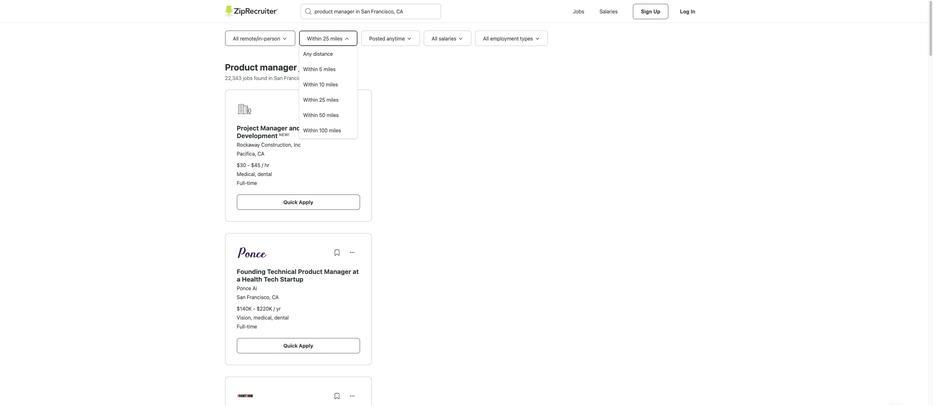 Task type: locate. For each thing, give the bounding box(es) containing it.
francisco,
[[284, 75, 308, 81], [247, 294, 271, 300]]

1 vertical spatial francisco,
[[247, 294, 271, 300]]

founding
[[237, 268, 266, 275]]

1 vertical spatial product
[[298, 268, 323, 275]]

miles inside within 25 miles dropdown button
[[331, 36, 343, 41]]

sign
[[641, 9, 652, 14]]

miles inside "within 5 miles" button
[[324, 66, 336, 72]]

/ for project manager and business development
[[262, 162, 263, 168]]

francisco, down the manager
[[284, 75, 308, 81]]

time down the vision,
[[247, 324, 257, 330]]

founding technical product manager at a health tech startup link
[[237, 268, 359, 283]]

time down medical,
[[247, 180, 257, 186]]

manager inside founding technical product manager at a health tech startup ponce ai san francisco, ca
[[324, 268, 351, 275]]

all for all salaries
[[432, 36, 438, 41]]

2 quick apply from the top
[[284, 343, 313, 349]]

san down ponce
[[237, 294, 246, 300]]

posted
[[369, 36, 386, 41]]

1 vertical spatial quick
[[284, 343, 298, 349]]

within 10 miles button
[[299, 77, 357, 92]]

50
[[319, 112, 325, 118]]

anytime
[[387, 36, 405, 41]]

medical,
[[254, 315, 273, 321]]

dental inside $30 - $45 / hr medical, dental full-time
[[258, 171, 272, 177]]

25 inside button
[[319, 97, 325, 103]]

within down 'within 10 miles'
[[303, 97, 318, 103]]

25 up any distance button
[[323, 36, 329, 41]]

within 10 miles
[[303, 82, 338, 87]]

- right $30
[[248, 162, 250, 168]]

jobs
[[299, 62, 317, 72], [243, 75, 253, 81]]

/ left hr
[[262, 162, 263, 168]]

25
[[323, 36, 329, 41], [319, 97, 325, 103]]

0 vertical spatial manager
[[261, 124, 288, 132]]

miles right the 5
[[324, 66, 336, 72]]

jobs left the 5
[[299, 62, 317, 72]]

posted anytime button
[[361, 31, 420, 46]]

1 vertical spatial save job for later image
[[333, 392, 341, 400]]

1 horizontal spatial manager
[[324, 268, 351, 275]]

pacifica, ca link
[[237, 151, 265, 157]]

save job for later image for founding technical product manager at a health tech startup "image"
[[333, 249, 341, 257]]

person
[[264, 36, 280, 41]]

full- down the vision,
[[237, 324, 247, 330]]

0 horizontal spatial francisco,
[[247, 294, 271, 300]]

save job for later image for the product demonstrator - easy holliday cash!! image
[[333, 392, 341, 400]]

0 vertical spatial francisco,
[[284, 75, 308, 81]]

within for within 25 miles button
[[303, 97, 318, 103]]

within 25 miles for within 25 miles dropdown button
[[307, 36, 343, 41]]

san inside founding technical product manager at a health tech startup ponce ai san francisco, ca
[[237, 294, 246, 300]]

0 vertical spatial time
[[247, 180, 257, 186]]

sign up link
[[633, 4, 669, 19]]

1 vertical spatial /
[[274, 306, 275, 312]]

within for within 50 miles button
[[303, 112, 318, 118]]

25 inside dropdown button
[[323, 36, 329, 41]]

- for project manager and business development
[[248, 162, 250, 168]]

apply for project manager and business development
[[299, 199, 313, 205]]

/ left yr
[[274, 306, 275, 312]]

rockaway
[[237, 142, 260, 148]]

job card menu element
[[345, 108, 360, 114]]

0 vertical spatial save job for later image
[[333, 249, 341, 257]]

dental down yr
[[274, 315, 289, 321]]

$30
[[237, 162, 246, 168]]

yr
[[276, 306, 281, 312]]

1 quick apply button from the top
[[237, 195, 360, 210]]

within
[[307, 36, 322, 41], [303, 66, 318, 72], [303, 82, 318, 87], [303, 97, 318, 103], [303, 112, 318, 118], [303, 128, 318, 133]]

within for within 100 miles button
[[303, 128, 318, 133]]

1 horizontal spatial francisco,
[[284, 75, 308, 81]]

0 vertical spatial within 25 miles
[[307, 36, 343, 41]]

hr
[[265, 162, 269, 168]]

0 vertical spatial quick apply
[[284, 199, 313, 205]]

within 25 miles up within 50 miles on the left of the page
[[303, 97, 339, 103]]

1 all from the left
[[233, 36, 239, 41]]

project manager and business development
[[237, 124, 330, 139]]

quick apply for founding technical product manager at a health tech startup
[[284, 343, 313, 349]]

save job for later image
[[333, 105, 341, 113]]

- inside $140k - $220k / yr vision, medical, dental full-time
[[253, 306, 255, 312]]

within 25 miles up distance
[[307, 36, 343, 41]]

all inside dropdown button
[[432, 36, 438, 41]]

/ for founding technical product manager at a health tech startup
[[274, 306, 275, 312]]

miles right 10
[[326, 82, 338, 87]]

0 vertical spatial product
[[225, 62, 258, 72]]

$140k
[[237, 306, 252, 312]]

all left remote/in-
[[233, 36, 239, 41]]

quick apply button
[[237, 195, 360, 210], [237, 338, 360, 354]]

all left salaries
[[432, 36, 438, 41]]

0 vertical spatial quick
[[284, 199, 298, 205]]

product up 22,343
[[225, 62, 258, 72]]

0 vertical spatial quick apply button
[[237, 195, 360, 210]]

product
[[225, 62, 258, 72], [298, 268, 323, 275]]

quick apply
[[284, 199, 313, 205], [284, 343, 313, 349]]

0 vertical spatial dental
[[258, 171, 272, 177]]

within 5 miles
[[303, 66, 336, 72]]

2 apply from the top
[[299, 343, 313, 349]]

all employment types
[[483, 36, 533, 41]]

1 quick from the top
[[284, 199, 298, 205]]

within 50 miles button
[[299, 108, 357, 123]]

within 25 miles button
[[299, 31, 358, 46]]

0 horizontal spatial ca
[[258, 151, 265, 157]]

25 up 50
[[319, 97, 325, 103]]

0 horizontal spatial jobs
[[243, 75, 253, 81]]

ziprecruiter image
[[225, 6, 278, 17]]

miles right 100
[[329, 128, 341, 133]]

1 vertical spatial -
[[253, 306, 255, 312]]

jobs left found
[[243, 75, 253, 81]]

/ inside $140k - $220k / yr vision, medical, dental full-time
[[274, 306, 275, 312]]

1 vertical spatial quick apply button
[[237, 338, 360, 354]]

0 vertical spatial /
[[262, 162, 263, 168]]

- inside $30 - $45 / hr medical, dental full-time
[[248, 162, 250, 168]]

1 vertical spatial ca
[[258, 151, 265, 157]]

up
[[654, 9, 661, 14]]

in
[[691, 9, 696, 14]]

within left 50
[[303, 112, 318, 118]]

0 vertical spatial jobs
[[299, 62, 317, 72]]

1 vertical spatial quick apply
[[284, 343, 313, 349]]

0 horizontal spatial product
[[225, 62, 258, 72]]

pacifica,
[[237, 151, 256, 157]]

1 quick apply from the top
[[284, 199, 313, 205]]

miles right 50
[[327, 112, 339, 118]]

san inside product manager jobs 22,343 jobs found in san francisco,  ca
[[274, 75, 283, 81]]

all
[[233, 36, 239, 41], [432, 36, 438, 41], [483, 36, 489, 41]]

san francisco, ca link
[[237, 294, 279, 300]]

a
[[237, 276, 241, 283]]

francisco, inside founding technical product manager at a health tech startup ponce ai san francisco, ca
[[247, 294, 271, 300]]

manager up new! at the top
[[261, 124, 288, 132]]

1 vertical spatial within 25 miles
[[303, 97, 339, 103]]

full- down medical,
[[237, 180, 247, 186]]

0 horizontal spatial all
[[233, 36, 239, 41]]

miles inside within 25 miles button
[[327, 97, 339, 103]]

2 quick apply button from the top
[[237, 338, 360, 354]]

0 vertical spatial -
[[248, 162, 250, 168]]

within left 100
[[303, 128, 318, 133]]

product up startup
[[298, 268, 323, 275]]

1 vertical spatial jobs
[[243, 75, 253, 81]]

0 vertical spatial apply
[[299, 199, 313, 205]]

None button
[[345, 245, 360, 260], [345, 389, 360, 404], [345, 245, 360, 260], [345, 389, 360, 404]]

1 vertical spatial apply
[[299, 343, 313, 349]]

2 full- from the top
[[237, 324, 247, 330]]

all left employment
[[483, 36, 489, 41]]

ca up yr
[[272, 294, 279, 300]]

/ inside $30 - $45 / hr medical, dental full-time
[[262, 162, 263, 168]]

1 vertical spatial manager
[[324, 268, 351, 275]]

2 all from the left
[[432, 36, 438, 41]]

miles for "within 5 miles" button
[[324, 66, 336, 72]]

within 25 miles
[[307, 36, 343, 41], [303, 97, 339, 103]]

1 full- from the top
[[237, 180, 247, 186]]

dental down hr
[[258, 171, 272, 177]]

5
[[319, 66, 322, 72]]

within left 10
[[303, 82, 318, 87]]

0 horizontal spatial -
[[248, 162, 250, 168]]

francisco, down ai
[[247, 294, 271, 300]]

san
[[274, 75, 283, 81], [237, 294, 246, 300]]

miles
[[331, 36, 343, 41], [324, 66, 336, 72], [326, 82, 338, 87], [327, 97, 339, 103], [327, 112, 339, 118], [329, 128, 341, 133]]

1 vertical spatial 25
[[319, 97, 325, 103]]

1 horizontal spatial san
[[274, 75, 283, 81]]

0 vertical spatial full-
[[237, 180, 247, 186]]

log in link
[[672, 4, 704, 19]]

within left the 5
[[303, 66, 318, 72]]

san right in
[[274, 75, 283, 81]]

log in
[[680, 9, 696, 14]]

1 apply from the top
[[299, 199, 313, 205]]

ca down rockaway construction, inc link
[[258, 151, 265, 157]]

full- inside $140k - $220k / yr vision, medical, dental full-time
[[237, 324, 247, 330]]

full-
[[237, 180, 247, 186], [237, 324, 247, 330]]

/
[[262, 162, 263, 168], [274, 306, 275, 312]]

miles inside within 50 miles button
[[327, 112, 339, 118]]

miles for within 25 miles dropdown button
[[331, 36, 343, 41]]

2 quick from the top
[[284, 343, 298, 349]]

- right $140k
[[253, 306, 255, 312]]

within 25 miles inside dropdown button
[[307, 36, 343, 41]]

0 vertical spatial ca
[[309, 75, 316, 81]]

1 horizontal spatial /
[[274, 306, 275, 312]]

time inside $140k - $220k / yr vision, medical, dental full-time
[[247, 324, 257, 330]]

save job for later image
[[333, 249, 341, 257], [333, 392, 341, 400]]

0 vertical spatial 25
[[323, 36, 329, 41]]

within 25 miles inside button
[[303, 97, 339, 103]]

miles inside within 10 miles button
[[326, 82, 338, 87]]

3 all from the left
[[483, 36, 489, 41]]

all employment types button
[[475, 31, 548, 46]]

ca up 'within 10 miles'
[[309, 75, 316, 81]]

1 horizontal spatial -
[[253, 306, 255, 312]]

posted anytime
[[369, 36, 405, 41]]

founding technical product manager at a health tech startup image
[[237, 247, 268, 258]]

miles up save job for later image
[[327, 97, 339, 103]]

vision,
[[237, 315, 252, 321]]

0 horizontal spatial manager
[[261, 124, 288, 132]]

within 25 miles button
[[299, 92, 357, 108]]

all remote/in-person button
[[225, 31, 295, 46]]

1 horizontal spatial ca
[[272, 294, 279, 300]]

time
[[247, 180, 257, 186], [247, 324, 257, 330]]

0 vertical spatial san
[[274, 75, 283, 81]]

health
[[242, 276, 262, 283]]

dental
[[258, 171, 272, 177], [274, 315, 289, 321]]

and
[[289, 124, 301, 132]]

1 vertical spatial time
[[247, 324, 257, 330]]

0 horizontal spatial dental
[[258, 171, 272, 177]]

1 horizontal spatial product
[[298, 268, 323, 275]]

2 time from the top
[[247, 324, 257, 330]]

ca inside rockaway construction, inc pacifica, ca
[[258, 151, 265, 157]]

miles inside within 100 miles button
[[329, 128, 341, 133]]

1 horizontal spatial dental
[[274, 315, 289, 321]]

within 100 miles button
[[299, 123, 357, 138]]

1 vertical spatial full-
[[237, 324, 247, 330]]

0 horizontal spatial san
[[237, 294, 246, 300]]

distance
[[313, 51, 333, 57]]

1 vertical spatial san
[[237, 294, 246, 300]]

miles for within 50 miles button
[[327, 112, 339, 118]]

within for "within 5 miles" button
[[303, 66, 318, 72]]

quick
[[284, 199, 298, 205], [284, 343, 298, 349]]

medical,
[[237, 171, 256, 177]]

miles up any distance button
[[331, 36, 343, 41]]

2 vertical spatial ca
[[272, 294, 279, 300]]

1 horizontal spatial all
[[432, 36, 438, 41]]

startup
[[280, 276, 304, 283]]

apply
[[299, 199, 313, 205], [299, 343, 313, 349]]

rockaway construction, inc pacifica, ca
[[237, 142, 301, 157]]

1 vertical spatial dental
[[274, 315, 289, 321]]

1 save job for later image from the top
[[333, 249, 341, 257]]

1 time from the top
[[247, 180, 257, 186]]

ca
[[309, 75, 316, 81], [258, 151, 265, 157], [272, 294, 279, 300]]

0 horizontal spatial /
[[262, 162, 263, 168]]

2 horizontal spatial ca
[[309, 75, 316, 81]]

manager left at
[[324, 268, 351, 275]]

within up any distance
[[307, 36, 322, 41]]

2 save job for later image from the top
[[333, 392, 341, 400]]

manager
[[261, 124, 288, 132], [324, 268, 351, 275]]

2 horizontal spatial all
[[483, 36, 489, 41]]

within inside dropdown button
[[307, 36, 322, 41]]



Task type: vqa. For each thing, say whether or not it's contained in the screenshot.
In-person (18,349) button
no



Task type: describe. For each thing, give the bounding box(es) containing it.
$30 - $45 / hr medical, dental full-time
[[237, 162, 272, 186]]

any distance button
[[299, 46, 357, 62]]

within 50 miles
[[303, 112, 339, 118]]

types
[[520, 36, 533, 41]]

10
[[319, 82, 325, 87]]

product manager jobs 22,343 jobs found in san francisco,  ca
[[225, 62, 317, 81]]

employment
[[490, 36, 519, 41]]

quick apply button for founding technical product manager at a health tech startup
[[237, 338, 360, 354]]

all for all remote/in-person
[[233, 36, 239, 41]]

quick apply for project manager and business development
[[284, 199, 313, 205]]

all remote/in-person
[[233, 36, 280, 41]]

any
[[303, 51, 312, 57]]

within 25 miles for within 25 miles button
[[303, 97, 339, 103]]

- for founding technical product manager at a health tech startup
[[253, 306, 255, 312]]

miles for within 10 miles button
[[326, 82, 338, 87]]

development
[[237, 132, 278, 139]]

at
[[353, 268, 359, 275]]

25 for within 25 miles dropdown button
[[323, 36, 329, 41]]

$220k
[[257, 306, 272, 312]]

project
[[237, 124, 259, 132]]

100
[[319, 128, 328, 133]]

salaries
[[600, 9, 618, 14]]

apply for founding technical product manager at a health tech startup
[[299, 343, 313, 349]]

within 100 miles
[[303, 128, 341, 133]]

francisco, inside product manager jobs 22,343 jobs found in san francisco,  ca
[[284, 75, 308, 81]]

within for within 10 miles button
[[303, 82, 318, 87]]

salaries
[[439, 36, 457, 41]]

Search job title or keyword search field
[[301, 4, 441, 19]]

jobs
[[573, 9, 585, 14]]

miles for within 25 miles button
[[327, 97, 339, 103]]

rockaway construction, inc link
[[237, 142, 301, 148]]

salaries link
[[592, 0, 626, 23]]

manager
[[260, 62, 297, 72]]

construction,
[[261, 142, 293, 148]]

main element
[[225, 0, 704, 23]]

1 horizontal spatial jobs
[[299, 62, 317, 72]]

quick apply button for project manager and business development
[[237, 195, 360, 210]]

all salaries button
[[424, 31, 472, 46]]

ai
[[253, 286, 257, 291]]

miles for within 100 miles button
[[329, 128, 341, 133]]

product inside founding technical product manager at a health tech startup ponce ai san francisco, ca
[[298, 268, 323, 275]]

ponce ai link
[[237, 286, 257, 291]]

new!
[[279, 132, 290, 137]]

quick for founding technical product manager at a health tech startup
[[284, 343, 298, 349]]

dental inside $140k - $220k / yr vision, medical, dental full-time
[[274, 315, 289, 321]]

business
[[302, 124, 330, 132]]

22,343
[[225, 75, 242, 81]]

$45
[[251, 162, 261, 168]]

ponce
[[237, 286, 251, 291]]

time inside $30 - $45 / hr medical, dental full-time
[[247, 180, 257, 186]]

within for within 25 miles dropdown button
[[307, 36, 322, 41]]

full- inside $30 - $45 / hr medical, dental full-time
[[237, 180, 247, 186]]

all for all employment types
[[483, 36, 489, 41]]

found
[[254, 75, 267, 81]]

ca inside founding technical product manager at a health tech startup ponce ai san francisco, ca
[[272, 294, 279, 300]]

manager inside project manager and business development
[[261, 124, 288, 132]]

technical
[[267, 268, 297, 275]]

product demonstrator - easy holliday cash!! image
[[237, 389, 254, 404]]

tech
[[264, 276, 279, 283]]

in
[[269, 75, 273, 81]]

all salaries
[[432, 36, 457, 41]]

ca inside product manager jobs 22,343 jobs found in san francisco,  ca
[[309, 75, 316, 81]]

log
[[680, 9, 690, 14]]

$140k - $220k / yr vision, medical, dental full-time
[[237, 306, 289, 330]]

any distance
[[303, 51, 333, 57]]

jobs link
[[566, 0, 592, 23]]

quick for project manager and business development
[[284, 199, 298, 205]]

inc
[[294, 142, 301, 148]]

25 for within 25 miles button
[[319, 97, 325, 103]]

we found 22,343+ open positions dialog
[[0, 0, 929, 405]]

product inside product manager jobs 22,343 jobs found in san francisco,  ca
[[225, 62, 258, 72]]

sign up
[[641, 9, 661, 14]]

remote/in-
[[240, 36, 264, 41]]

founding technical product manager at a health tech startup ponce ai san francisco, ca
[[237, 268, 359, 300]]

within 5 miles button
[[299, 62, 357, 77]]



